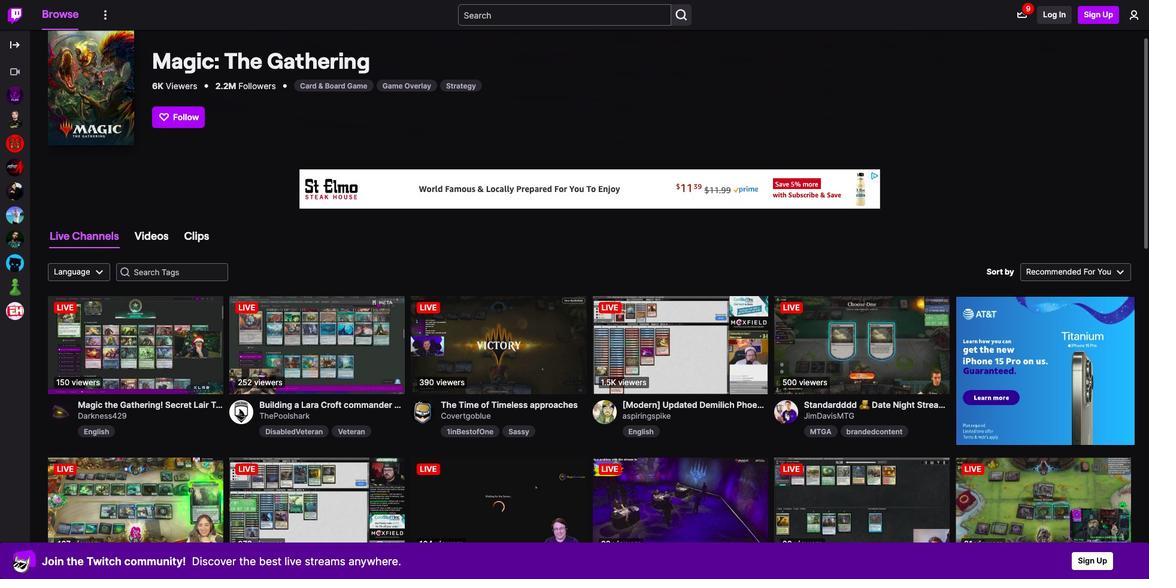 Task type: describe. For each thing, give the bounding box(es) containing it.
s1mple image
[[6, 111, 24, 129]]

community!
[[124, 556, 186, 568]]

stewie2k image
[[6, 183, 24, 201]]

last 3 days of atl testing | pioneer gyruda (showcase list) |  !coolstuff !moxfield !manatraders !heavyplay - d00mwake image
[[229, 458, 405, 557]]

2 game from the left
[[383, 81, 403, 90]]

jimdavismtg
[[804, 412, 855, 421]]

dinosaurs! roar!  |  come say high! 1luv!  |  closed captioning - budpals image
[[956, 458, 1131, 557]]

time
[[459, 400, 479, 411]]

the inside the time of timeless approaches covertgoblue
[[441, 400, 457, 411]]

game overlay
[[383, 81, 431, 90]]

lirik image
[[6, 255, 24, 273]]

croft
[[321, 400, 342, 411]]

sypherpk image
[[6, 135, 24, 153]]

smooyacs image
[[6, 207, 24, 225]]

sign up for the bottommost sign up button
[[1078, 557, 1107, 566]]

magic: the gathering image
[[48, 31, 134, 146]]

clips
[[184, 229, 209, 242]]

drafting vintage cube - new sub alert + emotes - lord_beerus187 image
[[774, 458, 950, 557]]

channels
[[72, 229, 119, 242]]

mythic championships 2 - modern -- pro tour coverage 24/7 - !ukraine !list !snap - video ©wizards of the coast. used with permission - thewillhallexp image
[[593, 458, 768, 557]]

language
[[54, 267, 90, 277]]

darkness429 image
[[48, 401, 72, 425]]

the time of timeless approaches covertgoblue
[[441, 400, 578, 421]]

brandedcontent button
[[841, 426, 909, 438]]

for
[[1084, 267, 1096, 277]]

updated
[[663, 400, 698, 411]]

discover
[[192, 556, 236, 568]]

recommended
[[1026, 267, 1082, 277]]

2.2m
[[215, 81, 236, 91]]

sort by
[[987, 267, 1014, 277]]

covertgoblue image
[[411, 401, 435, 425]]

coolcat image
[[12, 550, 36, 574]]

strategy link
[[440, 79, 482, 91]]

building
[[259, 400, 292, 411]]

live
[[285, 556, 302, 568]]

mtga
[[810, 427, 832, 436]]

sort
[[987, 267, 1003, 277]]

[modern]
[[623, 400, 661, 411]]

you
[[1098, 267, 1112, 277]]

follow button
[[152, 106, 205, 128]]

main content element
[[45, 13, 1136, 580]]

standardddd 🧸 date night stream tonight 🪀 !jb 🎄 !holidaycards 🏢  !blacklotus 🔺 !tokens 💡 - jimdavismtg image
[[774, 296, 950, 395]]

1 game from the left
[[347, 81, 368, 90]]

2 • from the left
[[282, 79, 288, 91]]

sign for top sign up button
[[1084, 10, 1101, 19]]

gathering
[[267, 48, 370, 74]]

Search Tags search field
[[116, 263, 228, 281]]

2 the from the left
[[239, 556, 256, 568]]

!mtg
[[416, 400, 438, 411]]

join
[[42, 556, 64, 568]]

log in button
[[1037, 6, 1072, 24]]

brandedcontent
[[847, 427, 903, 436]]

demilich
[[700, 400, 735, 411]]

nickeh30 image
[[6, 302, 24, 320]]

recommended for you button
[[1020, 263, 1131, 281]]

1 the from the left
[[67, 556, 84, 568]]

1inbestofone button
[[441, 426, 500, 438]]

follow
[[173, 112, 199, 122]]

card & board game link
[[294, 79, 374, 91]]

mtga button
[[804, 426, 838, 438]]

magic:
[[152, 48, 220, 74]]

join the twitch community! discover the best live streams anywhere.
[[42, 556, 401, 568]]

english button for darkness429
[[78, 426, 115, 438]]

approaches
[[530, 400, 578, 411]]

card
[[300, 81, 317, 90]]

log in
[[1043, 10, 1066, 19]]

jimdavismtg link
[[804, 401, 950, 423]]

building a lara croft commander deck !mtg #mtgpartner - thepoolshark image
[[229, 296, 405, 395]]

veteran
[[338, 427, 365, 436]]

sign for the bottommost sign up button
[[1078, 557, 1095, 566]]

videos link
[[128, 227, 175, 246]]

english for aspiringspike
[[629, 427, 654, 436]]

english button for aspiringspike
[[623, 426, 660, 438]]

strategy
[[446, 81, 476, 90]]

overlay
[[405, 81, 431, 90]]

sassy button
[[503, 426, 535, 438]]

none field inside main content element
[[116, 263, 228, 281]]

1inbestofone
[[447, 427, 494, 436]]

live channels
[[50, 229, 119, 242]]



Task type: locate. For each thing, give the bounding box(es) containing it.
sign
[[1084, 10, 1101, 19], [1078, 557, 1095, 566]]

[modern] updated demilich phoenix aspiringspike
[[623, 400, 769, 421]]

the up followers
[[224, 48, 262, 74]]

disabledveteran button
[[259, 426, 329, 438]]

tab list containing live channels
[[48, 224, 1131, 248]]

tab list inside main content element
[[48, 224, 1131, 248]]

recommended for you
[[1026, 267, 1112, 277]]

magic: the gathering
[[152, 48, 370, 74]]

adren_tv image
[[6, 159, 24, 177]]

game overlay link
[[377, 79, 437, 91]]

english for darkness429
[[84, 427, 109, 436]]

game left overlay
[[383, 81, 403, 90]]

the left best
[[239, 556, 256, 568]]

0 vertical spatial the
[[224, 48, 262, 74]]

english button down aspiringspike
[[623, 426, 660, 438]]

the time of timeless approaches - covertgoblue image
[[411, 296, 587, 395]]

up for the bottommost sign up button
[[1097, 557, 1107, 566]]

live
[[50, 229, 70, 242]]

phoenix
[[737, 400, 769, 411]]

english down aspiringspike
[[629, 427, 654, 436]]

board
[[325, 81, 346, 90]]

commander
[[344, 400, 392, 411]]

0 horizontal spatial •
[[203, 79, 209, 91]]

building a lara croft commander deck !mtg #mtgpartner thepoolshark
[[259, 400, 495, 421]]

• left card
[[282, 79, 288, 91]]

card & board game
[[300, 81, 368, 90]]

twitch
[[86, 556, 122, 568]]

0 vertical spatial sign
[[1084, 10, 1101, 19]]

1 horizontal spatial english button
[[623, 426, 660, 438]]

streams
[[305, 556, 346, 568]]

1 • from the left
[[203, 79, 209, 91]]

english button down darkness429
[[78, 426, 115, 438]]

viewers
[[166, 81, 197, 91]]

language button
[[48, 263, 110, 281]]

timeless
[[491, 400, 528, 411]]

live channels link
[[49, 227, 126, 246]]

the right join
[[67, 556, 84, 568]]

6k
[[152, 81, 163, 91]]

by
[[1005, 267, 1014, 277]]

lara
[[301, 400, 319, 411]]

english down darkness429
[[84, 427, 109, 436]]

up for top sign up button
[[1103, 10, 1113, 19]]

chess image
[[6, 279, 24, 296]]

aspiringspike
[[623, 412, 671, 421]]

1 english from the left
[[84, 427, 109, 436]]

0 horizontal spatial english
[[84, 427, 109, 436]]

recommended channels group
[[0, 60, 30, 323]]

1 horizontal spatial •
[[282, 79, 288, 91]]

1 vertical spatial sign up
[[1078, 557, 1107, 566]]

2 english button from the left
[[623, 426, 660, 438]]

the left time
[[441, 400, 457, 411]]

deck
[[394, 400, 414, 411]]

browse link
[[42, 0, 79, 29]]

sign up for top sign up button
[[1084, 10, 1113, 19]]

english
[[84, 427, 109, 436], [629, 427, 654, 436]]

fl0m image
[[6, 87, 24, 105]]

followers
[[239, 81, 276, 91]]

0 horizontal spatial english button
[[78, 426, 115, 438]]

disabledveteran
[[265, 427, 323, 436]]

• left 2.2m
[[203, 79, 209, 91]]

sassy
[[509, 427, 529, 436]]

1 vertical spatial the
[[441, 400, 457, 411]]

fishy business | shuffle up and play!!!! --> !suap | new videos on !youtube - amazonian image
[[48, 458, 224, 557]]

english button
[[78, 426, 115, 438], [623, 426, 660, 438]]

0 horizontal spatial game
[[347, 81, 368, 90]]

2 english from the left
[[629, 427, 654, 436]]

the
[[224, 48, 262, 74], [441, 400, 457, 411]]

darkness429
[[78, 412, 127, 421]]

darkness429 link
[[78, 401, 224, 423]]

#mtgpartner
[[440, 400, 495, 411]]

0 vertical spatial up
[[1103, 10, 1113, 19]]

veteran button
[[332, 426, 371, 438]]

1 english button from the left
[[78, 426, 115, 438]]

game
[[347, 81, 368, 90], [383, 81, 403, 90]]

in
[[1059, 10, 1066, 19]]

&
[[319, 81, 323, 90]]

thepoolshark image
[[229, 401, 253, 425]]

1 horizontal spatial game
[[383, 81, 403, 90]]

game right board on the left top of the page
[[347, 81, 368, 90]]

6k viewers • 2.2m followers •
[[152, 79, 288, 91]]

browse
[[42, 7, 79, 21]]

0 vertical spatial sign up button
[[1078, 6, 1119, 24]]

jimdavismtg image
[[774, 401, 798, 425]]

kennys image
[[6, 231, 24, 249]]

magic the gathering! secret lair tomb raider edh deck building #mtgpartner #ad - darkness429 image
[[48, 296, 224, 395]]

best
[[259, 556, 282, 568]]

aspiringspike image
[[593, 401, 617, 425]]

1 horizontal spatial the
[[441, 400, 457, 411]]

0 horizontal spatial the
[[67, 556, 84, 568]]

up
[[1103, 10, 1113, 19], [1097, 557, 1107, 566]]

anywhere.
[[349, 556, 401, 568]]

tab list
[[48, 224, 1131, 248]]

•
[[203, 79, 209, 91], [282, 79, 288, 91]]

of
[[481, 400, 489, 411]]

videos
[[135, 229, 169, 242]]

sign up button
[[1078, 6, 1119, 24], [1072, 553, 1113, 571]]

we're back and as janky as ever !jank !coffee !socials !deck - hamhocks42 image
[[411, 458, 587, 557]]

Search Input search field
[[458, 4, 671, 26]]

None field
[[116, 263, 228, 281]]

1 horizontal spatial english
[[629, 427, 654, 436]]

clips link
[[178, 227, 216, 246]]

1 vertical spatial up
[[1097, 557, 1107, 566]]

sign up
[[1084, 10, 1113, 19], [1078, 557, 1107, 566]]

1 vertical spatial sign up button
[[1072, 553, 1113, 571]]

a
[[294, 400, 299, 411]]

0 vertical spatial sign up
[[1084, 10, 1113, 19]]

[modern] updated demilich phoenix - aspiringspike image
[[593, 296, 768, 395]]

covertgoblue
[[441, 412, 491, 421]]

1 horizontal spatial the
[[239, 556, 256, 568]]

1 vertical spatial sign
[[1078, 557, 1095, 566]]

0 horizontal spatial the
[[224, 48, 262, 74]]

thepoolshark
[[259, 412, 310, 421]]

log
[[1043, 10, 1057, 19]]



Task type: vqa. For each thing, say whether or not it's contained in the screenshot.
'User Avatar'
no



